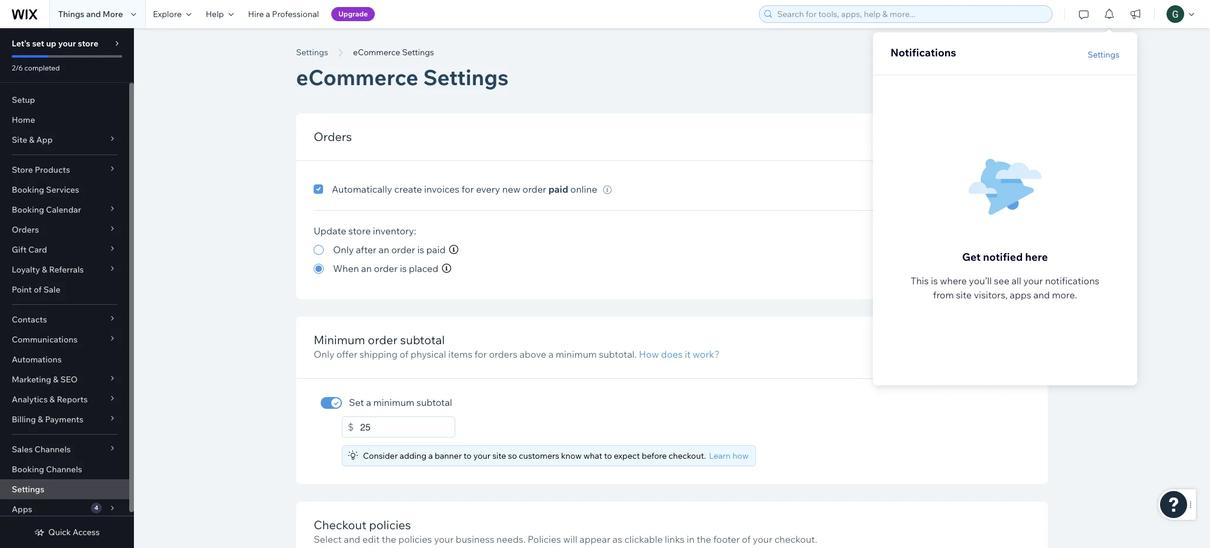 Task type: locate. For each thing, give the bounding box(es) containing it.
1 vertical spatial info tooltip image
[[449, 245, 459, 254]]

& left seo
[[53, 374, 58, 385]]

0 horizontal spatial the
[[382, 534, 396, 546]]

0 horizontal spatial store
[[78, 38, 98, 49]]

channels down sales channels dropdown button
[[46, 464, 82, 475]]

booking inside booking calendar "popup button"
[[12, 204, 44, 215]]

a right 'hire'
[[266, 9, 270, 19]]

1 vertical spatial for
[[475, 348, 487, 360]]

items
[[448, 348, 473, 360]]

shipping
[[360, 348, 398, 360]]

access
[[73, 527, 100, 538]]

2 horizontal spatial of
[[742, 534, 751, 546]]

a inside hire a professional link
[[266, 9, 270, 19]]

channels for booking channels
[[46, 464, 82, 475]]

the
[[382, 534, 396, 546], [697, 534, 711, 546]]

1 booking from the top
[[12, 184, 44, 195]]

store up after
[[348, 225, 371, 237]]

order
[[523, 183, 547, 195], [391, 244, 415, 256], [374, 263, 398, 274], [368, 333, 398, 347]]

to right banner
[[464, 451, 472, 461]]

& right loyalty
[[42, 264, 47, 275]]

0 horizontal spatial info tooltip image
[[449, 245, 459, 254]]

contacts button
[[0, 310, 129, 330]]

info tooltip image up info tooltip image
[[449, 245, 459, 254]]

get
[[962, 250, 981, 264]]

store
[[12, 165, 33, 175]]

0 vertical spatial paid
[[549, 183, 568, 195]]

1 vertical spatial store
[[348, 225, 371, 237]]

& right the billing
[[38, 414, 43, 425]]

1 vertical spatial only
[[314, 348, 334, 360]]

& for analytics
[[50, 394, 55, 405]]

in
[[687, 534, 695, 546]]

& inside dropdown button
[[29, 135, 34, 145]]

only up when
[[333, 244, 354, 256]]

policies
[[369, 518, 411, 533], [398, 534, 432, 546]]

& left reports
[[50, 394, 55, 405]]

& inside dropdown button
[[50, 394, 55, 405]]

booking down store
[[12, 184, 44, 195]]

marketing & seo
[[12, 374, 78, 385]]

0 vertical spatial info tooltip image
[[603, 186, 612, 194]]

1 horizontal spatial site
[[956, 289, 972, 301]]

& inside 'popup button'
[[42, 264, 47, 275]]

marketing & seo button
[[0, 370, 129, 390]]

of left sale
[[34, 284, 42, 295]]

order up the shipping
[[368, 333, 398, 347]]

let's
[[12, 38, 30, 49]]

invoices
[[424, 183, 460, 195]]

0 horizontal spatial orders
[[12, 224, 39, 235]]

select
[[314, 534, 342, 546]]

& for loyalty
[[42, 264, 47, 275]]

0 horizontal spatial site
[[492, 451, 506, 461]]

for inside minimum order subtotal only offer shipping of physical items for orders above a minimum subtotal. how does it work?
[[475, 348, 487, 360]]

app
[[36, 135, 53, 145]]

1 vertical spatial of
[[400, 348, 409, 360]]

of inside sidebar element
[[34, 284, 42, 295]]

communications
[[12, 334, 78, 345]]

home
[[12, 115, 35, 125]]

0 horizontal spatial of
[[34, 284, 42, 295]]

of inside minimum order subtotal only offer shipping of physical items for orders above a minimum subtotal. how does it work?
[[400, 348, 409, 360]]

sales channels
[[12, 444, 71, 455]]

only
[[333, 244, 354, 256], [314, 348, 334, 360]]

know
[[561, 451, 582, 461]]

home link
[[0, 110, 129, 130]]

& for site
[[29, 135, 34, 145]]

channels inside dropdown button
[[35, 444, 71, 455]]

2 booking from the top
[[12, 204, 44, 215]]

visitors,
[[974, 289, 1008, 301]]

0 horizontal spatial for
[[462, 183, 474, 195]]

the right in
[[697, 534, 711, 546]]

store products
[[12, 165, 70, 175]]

services
[[46, 184, 79, 195]]

settings
[[296, 47, 328, 58], [402, 47, 434, 58], [1088, 49, 1120, 60], [423, 64, 509, 90], [12, 484, 44, 495]]

booking down sales
[[12, 464, 44, 475]]

0 horizontal spatial minimum
[[373, 397, 415, 409]]

your right all
[[1024, 275, 1043, 287]]

0 vertical spatial of
[[34, 284, 42, 295]]

channels up booking channels
[[35, 444, 71, 455]]

site down where
[[956, 289, 972, 301]]

Enter amount text field
[[360, 417, 455, 438]]

apps
[[1010, 289, 1032, 301]]

for left every
[[462, 183, 474, 195]]

$
[[348, 422, 354, 433]]

is
[[417, 244, 424, 256], [400, 263, 407, 274], [931, 275, 938, 287]]

your right footer
[[753, 534, 773, 546]]

1 vertical spatial ecommerce
[[296, 64, 419, 90]]

referrals
[[49, 264, 84, 275]]

2 vertical spatial and
[[344, 534, 360, 546]]

from
[[933, 289, 954, 301]]

0 vertical spatial store
[[78, 38, 98, 49]]

an down after
[[361, 263, 372, 274]]

1 vertical spatial checkout.
[[775, 534, 817, 546]]

& right site
[[29, 135, 34, 145]]

the right edit
[[382, 534, 396, 546]]

store products button
[[0, 160, 129, 180]]

0 vertical spatial settings link
[[290, 46, 334, 58]]

0 vertical spatial orders
[[314, 129, 352, 144]]

a right adding
[[428, 451, 433, 461]]

booking inside booking channels link
[[12, 464, 44, 475]]

things and more
[[58, 9, 123, 19]]

0 vertical spatial and
[[86, 9, 101, 19]]

0 vertical spatial site
[[956, 289, 972, 301]]

1 vertical spatial and
[[1034, 289, 1050, 301]]

booking for booking channels
[[12, 464, 44, 475]]

paid up info tooltip image
[[426, 244, 446, 256]]

1 horizontal spatial minimum
[[556, 348, 597, 360]]

1 vertical spatial is
[[400, 263, 407, 274]]

site
[[956, 289, 972, 301], [492, 451, 506, 461]]

2 vertical spatial is
[[931, 275, 938, 287]]

2 horizontal spatial and
[[1034, 289, 1050, 301]]

settings link down booking channels
[[0, 479, 129, 499]]

1 vertical spatial minimum
[[373, 397, 415, 409]]

update
[[314, 225, 346, 237]]

store down things and more
[[78, 38, 98, 49]]

your left so
[[473, 451, 491, 461]]

billing & payments
[[12, 414, 83, 425]]

minimum left the subtotal.
[[556, 348, 597, 360]]

1 vertical spatial policies
[[398, 534, 432, 546]]

1 horizontal spatial and
[[344, 534, 360, 546]]

2 horizontal spatial is
[[931, 275, 938, 287]]

your right the up on the left top of the page
[[58, 38, 76, 49]]

1 horizontal spatial of
[[400, 348, 409, 360]]

an
[[379, 244, 389, 256], [361, 263, 372, 274]]

is right this
[[931, 275, 938, 287]]

a right above at the bottom left of page
[[549, 348, 554, 360]]

of right footer
[[742, 534, 751, 546]]

info tooltip image for automatically create invoices for every new order
[[603, 186, 612, 194]]

0 vertical spatial channels
[[35, 444, 71, 455]]

a right set
[[366, 397, 371, 409]]

this is where you'll see all your notifications from site visitors, apps and more.
[[911, 275, 1100, 301]]

1 vertical spatial paid
[[426, 244, 446, 256]]

is up the placed
[[417, 244, 424, 256]]

0 vertical spatial checkout.
[[669, 451, 706, 461]]

only down "minimum"
[[314, 348, 334, 360]]

your left "business"
[[434, 534, 454, 546]]

1 horizontal spatial for
[[475, 348, 487, 360]]

products
[[35, 165, 70, 175]]

an right after
[[379, 244, 389, 256]]

edit
[[362, 534, 380, 546]]

and right apps
[[1034, 289, 1050, 301]]

inventory:
[[373, 225, 416, 237]]

to right what
[[604, 451, 612, 461]]

info tooltip image right online
[[603, 186, 612, 194]]

&
[[29, 135, 34, 145], [42, 264, 47, 275], [53, 374, 58, 385], [50, 394, 55, 405], [38, 414, 43, 425]]

2 vertical spatial booking
[[12, 464, 44, 475]]

1 horizontal spatial to
[[604, 451, 612, 461]]

info tooltip image
[[442, 264, 451, 273]]

booking channels link
[[0, 459, 129, 479]]

minimum up 'enter amount' text box
[[373, 397, 415, 409]]

1 vertical spatial channels
[[46, 464, 82, 475]]

0 vertical spatial subtotal
[[400, 333, 445, 347]]

1 horizontal spatial orders
[[314, 129, 352, 144]]

1 vertical spatial ecommerce settings
[[296, 64, 509, 90]]

subtotal up 'physical'
[[400, 333, 445, 347]]

for right items
[[475, 348, 487, 360]]

for
[[462, 183, 474, 195], [475, 348, 487, 360]]

0 horizontal spatial settings link
[[0, 479, 129, 499]]

0 horizontal spatial an
[[361, 263, 372, 274]]

booking down booking services
[[12, 204, 44, 215]]

policies up edit
[[369, 518, 411, 533]]

sales channels button
[[0, 439, 129, 459]]

needs.
[[497, 534, 526, 546]]

0 vertical spatial is
[[417, 244, 424, 256]]

subtotal up 'enter amount' text box
[[417, 397, 452, 409]]

it
[[685, 348, 691, 360]]

subtotal
[[400, 333, 445, 347], [417, 397, 452, 409]]

and inside checkout policies select and edit the policies your business needs. policies will appear as clickable links in the footer of your checkout.
[[344, 534, 360, 546]]

0 vertical spatial an
[[379, 244, 389, 256]]

0 vertical spatial minimum
[[556, 348, 597, 360]]

1 to from the left
[[464, 451, 472, 461]]

1 horizontal spatial checkout.
[[775, 534, 817, 546]]

1 horizontal spatial is
[[417, 244, 424, 256]]

settings link
[[290, 46, 334, 58], [0, 479, 129, 499]]

2/6
[[12, 63, 23, 72]]

will
[[563, 534, 578, 546]]

sidebar element
[[0, 28, 134, 548]]

1 vertical spatial orders
[[12, 224, 39, 235]]

store
[[78, 38, 98, 49], [348, 225, 371, 237]]

and down checkout
[[344, 534, 360, 546]]

checkout. inside checkout policies select and edit the policies your business needs. policies will appear as clickable links in the footer of your checkout.
[[775, 534, 817, 546]]

1 horizontal spatial the
[[697, 534, 711, 546]]

1 horizontal spatial info tooltip image
[[603, 186, 612, 194]]

paid left online
[[549, 183, 568, 195]]

order down only after an order is paid
[[374, 263, 398, 274]]

site left so
[[492, 451, 506, 461]]

info tooltip image
[[603, 186, 612, 194], [449, 245, 459, 254]]

and
[[86, 9, 101, 19], [1034, 289, 1050, 301], [344, 534, 360, 546]]

2 to from the left
[[604, 451, 612, 461]]

learn
[[709, 451, 731, 461]]

calendar
[[46, 204, 81, 215]]

apps
[[12, 504, 32, 515]]

quick access
[[48, 527, 100, 538]]

footer
[[713, 534, 740, 546]]

0 vertical spatial policies
[[369, 518, 411, 533]]

and left more
[[86, 9, 101, 19]]

0 vertical spatial booking
[[12, 184, 44, 195]]

set
[[349, 397, 364, 409]]

1 horizontal spatial settings link
[[290, 46, 334, 58]]

orders
[[489, 348, 518, 360]]

how
[[639, 348, 659, 360]]

let's set up your store
[[12, 38, 98, 49]]

0 horizontal spatial to
[[464, 451, 472, 461]]

2 vertical spatial of
[[742, 534, 751, 546]]

point
[[12, 284, 32, 295]]

your
[[58, 38, 76, 49], [1024, 275, 1043, 287], [473, 451, 491, 461], [434, 534, 454, 546], [753, 534, 773, 546]]

order down inventory:
[[391, 244, 415, 256]]

and inside this is where you'll see all your notifications from site visitors, apps and more.
[[1034, 289, 1050, 301]]

3 booking from the top
[[12, 464, 44, 475]]

of left 'physical'
[[400, 348, 409, 360]]

1 vertical spatial settings link
[[0, 479, 129, 499]]

is left the placed
[[400, 263, 407, 274]]

policies right edit
[[398, 534, 432, 546]]

0 vertical spatial only
[[333, 244, 354, 256]]

point of sale
[[12, 284, 60, 295]]

settings link down the professional
[[290, 46, 334, 58]]

ecommerce settings
[[353, 47, 434, 58], [296, 64, 509, 90]]

notified
[[983, 250, 1023, 264]]

1 vertical spatial booking
[[12, 204, 44, 215]]



Task type: describe. For each thing, give the bounding box(es) containing it.
marketing
[[12, 374, 51, 385]]

all
[[1012, 275, 1022, 287]]

you'll
[[969, 275, 992, 287]]

does
[[661, 348, 683, 360]]

0 horizontal spatial paid
[[426, 244, 446, 256]]

2 the from the left
[[697, 534, 711, 546]]

consider adding a banner to your site so customers know what to expect before checkout. learn how
[[363, 451, 749, 461]]

is inside this is where you'll see all your notifications from site visitors, apps and more.
[[931, 275, 938, 287]]

billing & payments button
[[0, 410, 129, 429]]

quick access button
[[34, 527, 100, 538]]

card
[[28, 244, 47, 255]]

links
[[665, 534, 685, 546]]

settings inside sidebar element
[[12, 484, 44, 495]]

info tooltip image for only after an order is paid
[[449, 245, 459, 254]]

hire a professional
[[248, 9, 319, 19]]

placed
[[409, 263, 438, 274]]

site & app button
[[0, 130, 129, 150]]

above
[[520, 348, 546, 360]]

see
[[994, 275, 1010, 287]]

site
[[12, 135, 27, 145]]

upgrade button
[[331, 7, 375, 21]]

a inside minimum order subtotal only offer shipping of physical items for orders above a minimum subtotal. how does it work?
[[549, 348, 554, 360]]

orders button
[[0, 220, 129, 240]]

notifications
[[1045, 275, 1100, 287]]

order inside minimum order subtotal only offer shipping of physical items for orders above a minimum subtotal. how does it work?
[[368, 333, 398, 347]]

loyalty & referrals button
[[0, 260, 129, 280]]

2/6 completed
[[12, 63, 60, 72]]

policies
[[528, 534, 561, 546]]

help
[[206, 9, 224, 19]]

loyalty
[[12, 264, 40, 275]]

1 vertical spatial subtotal
[[417, 397, 452, 409]]

expect
[[614, 451, 640, 461]]

only inside minimum order subtotal only offer shipping of physical items for orders above a minimum subtotal. how does it work?
[[314, 348, 334, 360]]

hire a professional link
[[241, 0, 326, 28]]

notifications
[[891, 46, 956, 59]]

subtotal inside minimum order subtotal only offer shipping of physical items for orders above a minimum subtotal. how does it work?
[[400, 333, 445, 347]]

minimum order subtotal only offer shipping of physical items for orders above a minimum subtotal. how does it work?
[[314, 333, 720, 360]]

0 vertical spatial ecommerce settings
[[353, 47, 434, 58]]

booking channels
[[12, 464, 82, 475]]

new
[[502, 183, 521, 195]]

your inside sidebar element
[[58, 38, 76, 49]]

consider
[[363, 451, 398, 461]]

booking for booking calendar
[[12, 204, 44, 215]]

checkout
[[314, 518, 366, 533]]

1 the from the left
[[382, 534, 396, 546]]

hire
[[248, 9, 264, 19]]

learn how link
[[709, 451, 749, 462]]

booking services link
[[0, 180, 129, 200]]

quick
[[48, 527, 71, 538]]

1 horizontal spatial store
[[348, 225, 371, 237]]

what
[[584, 451, 602, 461]]

1 vertical spatial an
[[361, 263, 372, 274]]

booking for booking services
[[12, 184, 44, 195]]

adding
[[400, 451, 427, 461]]

gift card
[[12, 244, 47, 255]]

seo
[[60, 374, 78, 385]]

orders inside popup button
[[12, 224, 39, 235]]

point of sale link
[[0, 280, 129, 300]]

0 horizontal spatial is
[[400, 263, 407, 274]]

& for billing
[[38, 414, 43, 425]]

settings link inside sidebar element
[[0, 479, 129, 499]]

work?
[[693, 348, 720, 360]]

booking services
[[12, 184, 79, 195]]

after
[[356, 244, 377, 256]]

order right new
[[523, 183, 547, 195]]

of inside checkout policies select and edit the policies your business needs. policies will appear as clickable links in the footer of your checkout.
[[742, 534, 751, 546]]

so
[[508, 451, 517, 461]]

when an order is placed
[[333, 263, 438, 274]]

0 vertical spatial for
[[462, 183, 474, 195]]

analytics & reports button
[[0, 390, 129, 410]]

how
[[733, 451, 749, 461]]

up
[[46, 38, 56, 49]]

set
[[32, 38, 44, 49]]

billing
[[12, 414, 36, 425]]

where
[[940, 275, 967, 287]]

physical
[[411, 348, 446, 360]]

banner
[[435, 451, 462, 461]]

online
[[571, 183, 597, 195]]

1 horizontal spatial an
[[379, 244, 389, 256]]

site inside this is where you'll see all your notifications from site visitors, apps and more.
[[956, 289, 972, 301]]

1 vertical spatial site
[[492, 451, 506, 461]]

this
[[911, 275, 929, 287]]

0 horizontal spatial and
[[86, 9, 101, 19]]

clickable
[[625, 534, 663, 546]]

automations link
[[0, 350, 129, 370]]

0 vertical spatial ecommerce
[[353, 47, 400, 58]]

1 horizontal spatial paid
[[549, 183, 568, 195]]

here
[[1025, 250, 1048, 264]]

channels for sales channels
[[35, 444, 71, 455]]

analytics & reports
[[12, 394, 88, 405]]

reports
[[57, 394, 88, 405]]

automatically
[[332, 183, 392, 195]]

store inside sidebar element
[[78, 38, 98, 49]]

more.
[[1052, 289, 1077, 301]]

0 horizontal spatial checkout.
[[669, 451, 706, 461]]

minimum inside minimum order subtotal only offer shipping of physical items for orders above a minimum subtotal. how does it work?
[[556, 348, 597, 360]]

booking calendar
[[12, 204, 81, 215]]

upgrade
[[338, 9, 368, 18]]

Search for tools, apps, help & more... field
[[774, 6, 1049, 22]]

update store inventory:
[[314, 225, 416, 237]]

setup
[[12, 95, 35, 105]]

subtotal.
[[599, 348, 637, 360]]

explore
[[153, 9, 182, 19]]

when
[[333, 263, 359, 274]]

gift card button
[[0, 240, 129, 260]]

your inside this is where you'll see all your notifications from site visitors, apps and more.
[[1024, 275, 1043, 287]]

every
[[476, 183, 500, 195]]

gift
[[12, 244, 27, 255]]

& for marketing
[[53, 374, 58, 385]]

things
[[58, 9, 84, 19]]

how does it work? link
[[639, 348, 720, 360]]

sales
[[12, 444, 33, 455]]

offer
[[337, 348, 357, 360]]

analytics
[[12, 394, 48, 405]]

automations
[[12, 354, 62, 365]]

4
[[94, 504, 98, 512]]

communications button
[[0, 330, 129, 350]]



Task type: vqa. For each thing, say whether or not it's contained in the screenshot.
middle the Booking
yes



